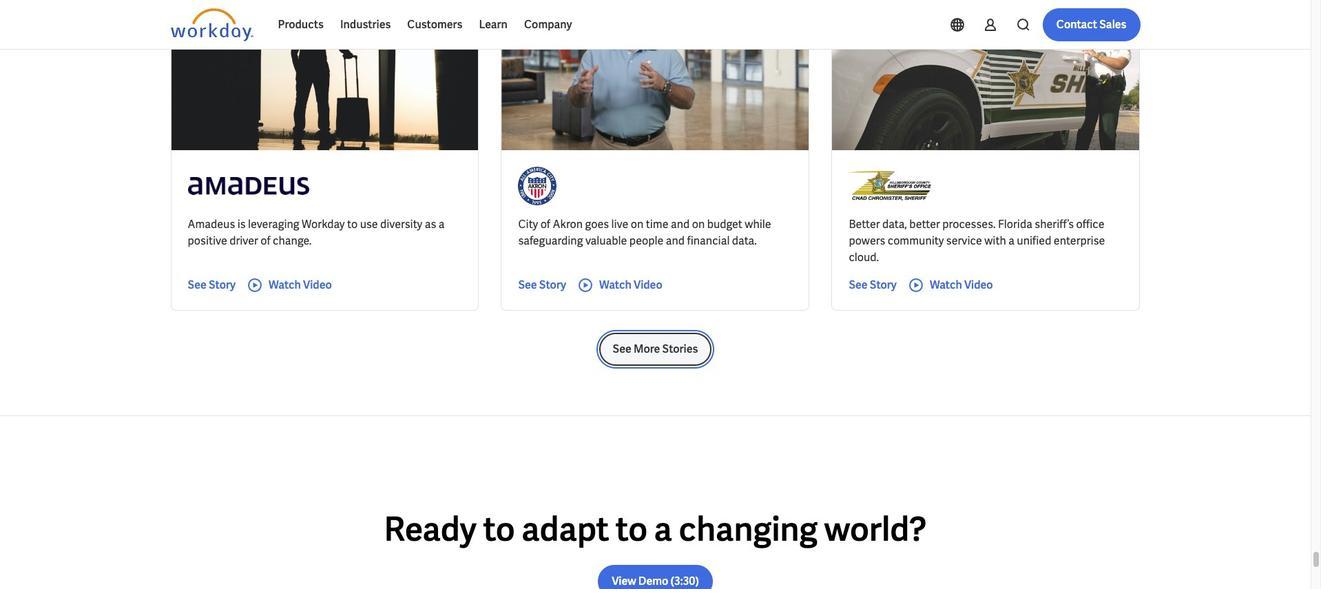 Task type: locate. For each thing, give the bounding box(es) containing it.
1 horizontal spatial on
[[692, 217, 705, 232]]

0 vertical spatial more
[[473, 15, 496, 28]]

2 horizontal spatial watch video
[[930, 278, 994, 292]]

to left use on the left of the page
[[347, 217, 358, 232]]

1 horizontal spatial of
[[541, 217, 551, 232]]

1 horizontal spatial story
[[540, 278, 566, 292]]

watch video for unified
[[930, 278, 994, 292]]

1 see story link from the left
[[188, 277, 236, 294]]

city
[[519, 217, 538, 232]]

watch down service on the top right of page
[[930, 278, 963, 292]]

1 vertical spatial of
[[261, 234, 271, 248]]

1 video from the left
[[303, 278, 332, 292]]

1 vertical spatial more
[[634, 342, 661, 356]]

(3:30)
[[671, 574, 699, 589]]

contact sales
[[1057, 17, 1127, 32]]

see story down positive
[[188, 278, 236, 292]]

0 horizontal spatial to
[[347, 217, 358, 232]]

3 watch from the left
[[930, 278, 963, 292]]

on up financial
[[692, 217, 705, 232]]

1 horizontal spatial video
[[634, 278, 663, 292]]

customers button
[[399, 8, 471, 41]]

watch video down change.
[[269, 278, 332, 292]]

see story for city of akron goes live on time and on budget while safeguarding valuable people and financial data.
[[519, 278, 566, 292]]

1 horizontal spatial watch video
[[600, 278, 663, 292]]

story down safeguarding
[[540, 278, 566, 292]]

of inside the city of akron goes live on time and on budget while safeguarding valuable people and financial data.
[[541, 217, 551, 232]]

1 vertical spatial a
[[1009, 234, 1015, 248]]

a inside better data, better processes. florida sheriff's office powers community service with a unified enterprise cloud.
[[1009, 234, 1015, 248]]

see for amadeus is leveraging workday to use diversity as a positive driver of change.
[[188, 278, 207, 292]]

data,
[[883, 217, 908, 232]]

1 horizontal spatial more
[[634, 342, 661, 356]]

0 horizontal spatial watch video
[[269, 278, 332, 292]]

watch video for change.
[[269, 278, 332, 292]]

topic
[[182, 15, 205, 28]]

all
[[564, 15, 575, 28]]

0 horizontal spatial a
[[439, 217, 445, 232]]

1 see story from the left
[[188, 278, 236, 292]]

3 see story link from the left
[[849, 277, 897, 294]]

more left 'stories'
[[634, 342, 661, 356]]

2 horizontal spatial watch
[[930, 278, 963, 292]]

positive
[[188, 234, 227, 248]]

to up view
[[616, 508, 648, 551]]

1 watch video from the left
[[269, 278, 332, 292]]

1 horizontal spatial see story link
[[519, 277, 566, 294]]

leveraging
[[248, 217, 300, 232]]

watch
[[269, 278, 301, 292], [600, 278, 632, 292], [930, 278, 963, 292]]

data.
[[732, 234, 757, 248]]

more inside button
[[634, 342, 661, 356]]

akron
[[553, 217, 583, 232]]

a
[[439, 217, 445, 232], [1009, 234, 1015, 248], [654, 508, 673, 551]]

2 horizontal spatial watch video link
[[908, 277, 994, 294]]

safeguarding
[[519, 234, 583, 248]]

see left 'stories'
[[613, 342, 632, 356]]

amadeus is leveraging workday to use diversity as a positive driver of change.
[[188, 217, 445, 248]]

of right "city"
[[541, 217, 551, 232]]

2 see story from the left
[[519, 278, 566, 292]]

better data, better processes. florida sheriff's office powers community service with a unified enterprise cloud.
[[849, 217, 1106, 265]]

see story
[[188, 278, 236, 292], [519, 278, 566, 292], [849, 278, 897, 292]]

industry
[[255, 15, 291, 28]]

0 horizontal spatial see story
[[188, 278, 236, 292]]

0 horizontal spatial more
[[473, 15, 496, 28]]

video down people on the top of the page
[[634, 278, 663, 292]]

see story link
[[188, 277, 236, 294], [519, 277, 566, 294], [849, 277, 897, 294]]

watch for processes.
[[930, 278, 963, 292]]

see
[[188, 278, 207, 292], [519, 278, 537, 292], [849, 278, 868, 292], [613, 342, 632, 356]]

see down positive
[[188, 278, 207, 292]]

clear all button
[[535, 8, 580, 35]]

world?
[[825, 508, 927, 551]]

watch for workday
[[269, 278, 301, 292]]

2 horizontal spatial story
[[870, 278, 897, 292]]

watch down valuable
[[600, 278, 632, 292]]

watch for goes
[[600, 278, 632, 292]]

is
[[238, 217, 246, 232]]

of
[[541, 217, 551, 232], [261, 234, 271, 248]]

topic button
[[171, 8, 233, 35]]

and down time
[[666, 234, 685, 248]]

1 horizontal spatial to
[[483, 508, 515, 551]]

0 horizontal spatial see story link
[[188, 277, 236, 294]]

a right as in the left top of the page
[[439, 217, 445, 232]]

view
[[612, 574, 637, 589]]

watch video down people on the top of the page
[[600, 278, 663, 292]]

to inside amadeus is leveraging workday to use diversity as a positive driver of change.
[[347, 217, 358, 232]]

3 watch video from the left
[[930, 278, 994, 292]]

see story link down cloud.
[[849, 277, 897, 294]]

of inside amadeus is leveraging workday to use diversity as a positive driver of change.
[[261, 234, 271, 248]]

story down positive
[[209, 278, 236, 292]]

2 horizontal spatial a
[[1009, 234, 1015, 248]]

2 horizontal spatial see story
[[849, 278, 897, 292]]

2 see story link from the left
[[519, 277, 566, 294]]

better
[[849, 217, 880, 232]]

watch video down service on the top right of page
[[930, 278, 994, 292]]

0 horizontal spatial of
[[261, 234, 271, 248]]

clear
[[539, 15, 562, 28]]

story for amadeus is leveraging workday to use diversity as a positive driver of change.
[[209, 278, 236, 292]]

and right time
[[671, 217, 690, 232]]

0 horizontal spatial watch video link
[[247, 277, 332, 294]]

video down better data, better processes. florida sheriff's office powers community service with a unified enterprise cloud.
[[965, 278, 994, 292]]

watch video
[[269, 278, 332, 292], [600, 278, 663, 292], [930, 278, 994, 292]]

story for better data, better processes. florida sheriff's office powers community service with a unified enterprise cloud.
[[870, 278, 897, 292]]

1 watch from the left
[[269, 278, 301, 292]]

2 horizontal spatial to
[[616, 508, 648, 551]]

3 see story from the left
[[849, 278, 897, 292]]

2 story from the left
[[540, 278, 566, 292]]

1 watch video link from the left
[[247, 277, 332, 294]]

story
[[209, 278, 236, 292], [540, 278, 566, 292], [870, 278, 897, 292]]

view demo (3:30)
[[612, 574, 699, 589]]

more
[[473, 15, 496, 28], [634, 342, 661, 356]]

1 horizontal spatial see story
[[519, 278, 566, 292]]

1 horizontal spatial watch
[[600, 278, 632, 292]]

sheriff's
[[1035, 217, 1075, 232]]

video
[[303, 278, 332, 292], [634, 278, 663, 292], [965, 278, 994, 292]]

workday
[[302, 217, 345, 232]]

2 horizontal spatial video
[[965, 278, 994, 292]]

story down cloud.
[[870, 278, 897, 292]]

see down cloud.
[[849, 278, 868, 292]]

1 horizontal spatial watch video link
[[577, 277, 663, 294]]

0 vertical spatial of
[[541, 217, 551, 232]]

a up view demo (3:30) link
[[654, 508, 673, 551]]

watch video link for valuable
[[577, 277, 663, 294]]

2 watch video link from the left
[[577, 277, 663, 294]]

see story for amadeus is leveraging workday to use diversity as a positive driver of change.
[[188, 278, 236, 292]]

0 horizontal spatial watch
[[269, 278, 301, 292]]

2 horizontal spatial see story link
[[849, 277, 897, 294]]

2 video from the left
[[634, 278, 663, 292]]

2 on from the left
[[692, 217, 705, 232]]

on
[[631, 217, 644, 232], [692, 217, 705, 232]]

industry button
[[244, 8, 319, 35]]

see inside button
[[613, 342, 632, 356]]

to left the adapt
[[483, 508, 515, 551]]

while
[[745, 217, 772, 232]]

a right 'with'
[[1009, 234, 1015, 248]]

and
[[671, 217, 690, 232], [666, 234, 685, 248]]

see down safeguarding
[[519, 278, 537, 292]]

0 horizontal spatial video
[[303, 278, 332, 292]]

3 video from the left
[[965, 278, 994, 292]]

view demo (3:30) link
[[598, 565, 713, 589]]

company button
[[516, 8, 581, 41]]

more right customers
[[473, 15, 496, 28]]

0 vertical spatial a
[[439, 217, 445, 232]]

of down leveraging
[[261, 234, 271, 248]]

3 watch video link from the left
[[908, 277, 994, 294]]

0 horizontal spatial on
[[631, 217, 644, 232]]

0 horizontal spatial story
[[209, 278, 236, 292]]

a inside amadeus is leveraging workday to use diversity as a positive driver of change.
[[439, 217, 445, 232]]

watch video link down change.
[[247, 277, 332, 294]]

watch down change.
[[269, 278, 301, 292]]

2 watch from the left
[[600, 278, 632, 292]]

budget
[[708, 217, 743, 232]]

products
[[278, 17, 324, 32]]

see story link down safeguarding
[[519, 277, 566, 294]]

1 horizontal spatial a
[[654, 508, 673, 551]]

2 vertical spatial a
[[654, 508, 673, 551]]

on right live
[[631, 217, 644, 232]]

ready to adapt to a changing world?
[[384, 508, 927, 551]]

watch video link down service on the top right of page
[[908, 277, 994, 294]]

powers
[[849, 234, 886, 248]]

see story down cloud.
[[849, 278, 897, 292]]

community
[[888, 234, 944, 248]]

to
[[347, 217, 358, 232], [483, 508, 515, 551], [616, 508, 648, 551]]

watch video link down valuable
[[577, 277, 663, 294]]

3 story from the left
[[870, 278, 897, 292]]

time
[[646, 217, 669, 232]]

video down change.
[[303, 278, 332, 292]]

see story link down positive
[[188, 277, 236, 294]]

customers
[[408, 17, 463, 32]]

see story down safeguarding
[[519, 278, 566, 292]]

2 watch video from the left
[[600, 278, 663, 292]]

more button
[[462, 8, 524, 35]]

1 story from the left
[[209, 278, 236, 292]]

watch video link
[[247, 277, 332, 294], [577, 277, 663, 294], [908, 277, 994, 294]]

city of akron goes live on time and on budget while safeguarding valuable people and financial data.
[[519, 217, 772, 248]]

products button
[[270, 8, 332, 41]]

people
[[630, 234, 664, 248]]



Task type: describe. For each thing, give the bounding box(es) containing it.
ready
[[384, 508, 477, 551]]

video for valuable
[[634, 278, 663, 292]]

see story for better data, better processes. florida sheriff's office powers community service with a unified enterprise cloud.
[[849, 278, 897, 292]]

city of akron image
[[519, 167, 557, 206]]

outcome
[[382, 15, 423, 28]]

see story link for better data, better processes. florida sheriff's office powers community service with a unified enterprise cloud.
[[849, 277, 897, 294]]

as
[[425, 217, 437, 232]]

see for city of akron goes live on time and on budget while safeguarding valuable people and financial data.
[[519, 278, 537, 292]]

stories
[[663, 342, 698, 356]]

change.
[[273, 234, 312, 248]]

sales
[[1100, 17, 1127, 32]]

with
[[985, 234, 1007, 248]]

industries
[[340, 17, 391, 32]]

business outcome
[[341, 15, 423, 28]]

financial
[[687, 234, 730, 248]]

goes
[[585, 217, 609, 232]]

learn button
[[471, 8, 516, 41]]

unified
[[1017, 234, 1052, 248]]

go to the homepage image
[[171, 8, 253, 41]]

florida
[[999, 217, 1033, 232]]

contact
[[1057, 17, 1098, 32]]

amadeus it group s.a image
[[188, 167, 309, 206]]

service
[[947, 234, 983, 248]]

amadeus
[[188, 217, 235, 232]]

clear all
[[539, 15, 575, 28]]

see more stories button
[[599, 333, 712, 366]]

company
[[524, 17, 572, 32]]

live
[[612, 217, 629, 232]]

office
[[1077, 217, 1105, 232]]

1 vertical spatial and
[[666, 234, 685, 248]]

processes.
[[943, 217, 996, 232]]

driver
[[230, 234, 258, 248]]

business outcome button
[[330, 8, 451, 35]]

1 on from the left
[[631, 217, 644, 232]]

Search Customer Stories text field
[[945, 9, 1114, 33]]

watch video link for change.
[[247, 277, 332, 294]]

changing
[[679, 508, 818, 551]]

see story link for amadeus is leveraging workday to use diversity as a positive driver of change.
[[188, 277, 236, 294]]

industries button
[[332, 8, 399, 41]]

valuable
[[586, 234, 627, 248]]

adapt
[[522, 508, 609, 551]]

0 vertical spatial and
[[671, 217, 690, 232]]

watch video for valuable
[[600, 278, 663, 292]]

hillsborough county sheriff's office image
[[849, 167, 932, 206]]

see for better data, better processes. florida sheriff's office powers community service with a unified enterprise cloud.
[[849, 278, 868, 292]]

story for city of akron goes live on time and on budget while safeguarding valuable people and financial data.
[[540, 278, 566, 292]]

watch video link for unified
[[908, 277, 994, 294]]

video for unified
[[965, 278, 994, 292]]

cloud.
[[849, 250, 880, 265]]

contact sales link
[[1043, 8, 1141, 41]]

enterprise
[[1054, 234, 1106, 248]]

video for change.
[[303, 278, 332, 292]]

learn
[[479, 17, 508, 32]]

see more stories
[[613, 342, 698, 356]]

use
[[360, 217, 378, 232]]

diversity
[[380, 217, 423, 232]]

business
[[341, 15, 380, 28]]

more inside button
[[473, 15, 496, 28]]

demo
[[639, 574, 669, 589]]

see story link for city of akron goes live on time and on budget while safeguarding valuable people and financial data.
[[519, 277, 566, 294]]

better
[[910, 217, 941, 232]]



Task type: vqa. For each thing, say whether or not it's contained in the screenshot.
topmost More
yes



